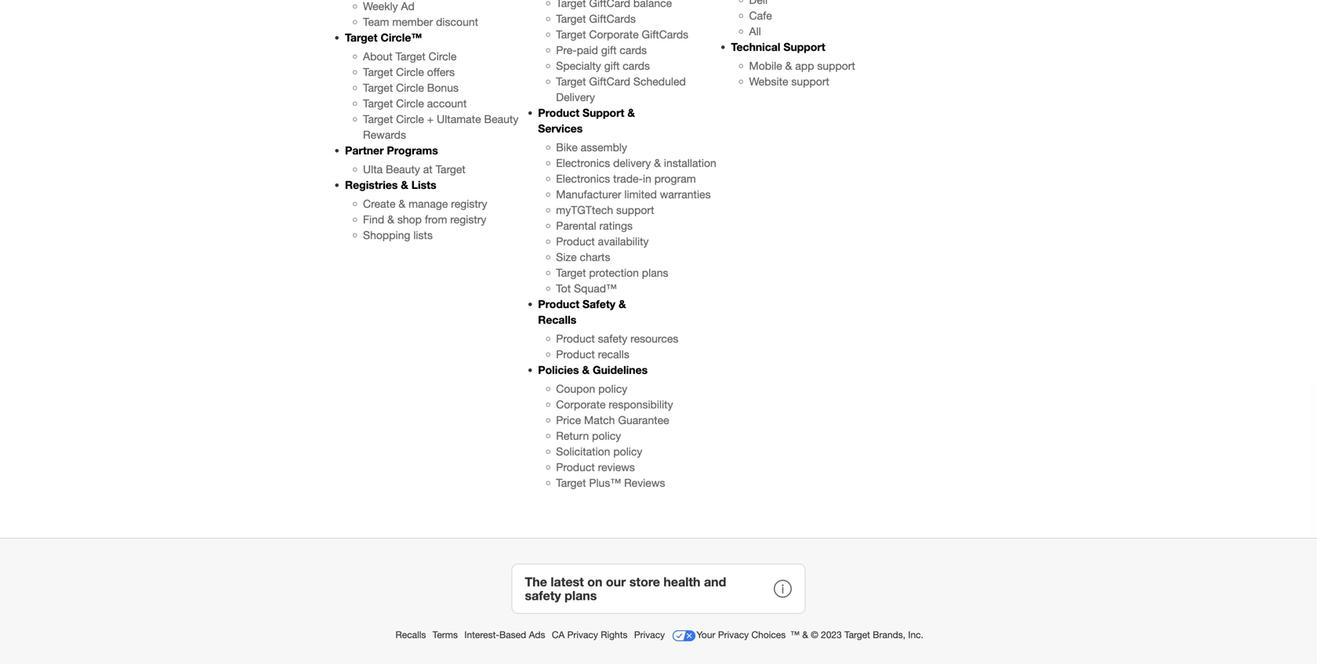 Task type: describe. For each thing, give the bounding box(es) containing it.
charts
[[580, 250, 610, 263]]

member
[[392, 15, 433, 28]]

circle down the target circle bonus link
[[396, 97, 424, 110]]

& inside technical support mobile & app support website support
[[786, 59, 792, 72]]

& up shopping
[[387, 213, 394, 226]]

1 electronics from the top
[[556, 156, 610, 169]]

+
[[427, 112, 434, 125]]

1 vertical spatial beauty
[[386, 163, 420, 176]]

mytgttech
[[556, 203, 613, 216]]

your
[[697, 629, 716, 640]]

& up shop
[[399, 197, 406, 210]]

create & manage registry link
[[363, 197, 487, 210]]

based
[[500, 629, 526, 640]]

return
[[556, 429, 589, 442]]

find & shop from registry link
[[363, 213, 487, 226]]

giftcard
[[589, 75, 631, 88]]

product recalls link
[[556, 348, 630, 361]]

plans inside product support & services bike assembly electronics delivery & installation electronics trade-in program manufacturer limited warranties mytgttech support parental ratings product availability size charts target protection plans tot squad™ product safety & recalls product safety resources product recalls policies & guidelines coupon policy corporate responsibility price match guarantee return policy solicitation policy product reviews target plus™ reviews
[[642, 266, 669, 279]]

guarantee
[[618, 414, 669, 427]]

about target circle link
[[363, 50, 457, 63]]

coupon policy link
[[556, 382, 628, 395]]

1 horizontal spatial beauty
[[484, 112, 519, 125]]

rewards
[[363, 128, 406, 141]]

website
[[749, 75, 789, 88]]

paid
[[577, 43, 598, 56]]

your privacy choices
[[697, 629, 786, 640]]

trade-
[[613, 172, 643, 185]]

partner
[[345, 144, 384, 157]]

installation
[[664, 156, 717, 169]]

target giftcards target corporate giftcards pre-paid gift cards specialty gift cards target giftcard scheduled delivery
[[556, 12, 689, 103]]

product safety & recalls link
[[538, 298, 626, 326]]

discount
[[436, 15, 478, 28]]

product availability link
[[556, 235, 649, 248]]

safety inside product support & services bike assembly electronics delivery & installation electronics trade-in program manufacturer limited warranties mytgttech support parental ratings product availability size charts target protection plans tot squad™ product safety & recalls product safety resources product recalls policies & guidelines coupon policy corporate responsibility price match guarantee return policy solicitation policy product reviews target plus™ reviews
[[598, 332, 628, 345]]

from
[[425, 213, 447, 226]]

corporate inside product support & services bike assembly electronics delivery & installation electronics trade-in program manufacturer limited warranties mytgttech support parental ratings product availability size charts target protection plans tot squad™ product safety & recalls product safety resources product recalls policies & guidelines coupon policy corporate responsibility price match guarantee return policy solicitation policy product reviews target plus™ reviews
[[556, 398, 606, 411]]

0 horizontal spatial recalls
[[396, 629, 426, 640]]

technical
[[731, 40, 781, 53]]

privacy inside your privacy choices link
[[718, 629, 749, 640]]

limited
[[625, 188, 657, 201]]

circle™
[[381, 31, 422, 44]]

cafe link
[[749, 9, 772, 22]]

interest-
[[465, 629, 500, 640]]

the
[[525, 574, 547, 589]]

product support & services bike assembly electronics delivery & installation electronics trade-in program manufacturer limited warranties mytgttech support parental ratings product availability size charts target protection plans tot squad™ product safety & recalls product safety resources product recalls policies & guidelines coupon policy corporate responsibility price match guarantee return policy solicitation policy product reviews target plus™ reviews
[[538, 106, 717, 489]]

solicitation policy link
[[556, 445, 643, 458]]

brands,
[[873, 629, 906, 640]]

terms
[[433, 629, 458, 640]]

product up policies
[[556, 348, 595, 361]]

all link
[[749, 25, 761, 38]]

parental
[[556, 219, 596, 232]]

technical support link
[[731, 40, 826, 53]]

0 vertical spatial giftcards
[[589, 12, 636, 25]]

logo image
[[672, 623, 697, 648]]

manage
[[409, 197, 448, 210]]

circle up offers
[[429, 50, 457, 63]]

resources
[[631, 332, 679, 345]]

bike
[[556, 141, 578, 154]]

1 vertical spatial registry
[[450, 213, 487, 226]]

safety
[[583, 298, 616, 310]]

app
[[795, 59, 814, 72]]

product down "tot"
[[538, 298, 580, 310]]

tot
[[556, 282, 571, 295]]

delivery
[[556, 90, 595, 103]]

our
[[606, 574, 626, 589]]

electronics trade-in program link
[[556, 172, 696, 185]]

™ & © 2023 target brands, inc.
[[791, 629, 924, 640]]

0 vertical spatial support
[[817, 59, 855, 72]]

specialty
[[556, 59, 601, 72]]

offers
[[427, 65, 455, 78]]

program
[[655, 172, 696, 185]]

and
[[704, 574, 727, 589]]

mytgttech support link
[[556, 203, 654, 216]]

& down product recalls link
[[582, 363, 590, 376]]

shop
[[397, 213, 422, 226]]

pre-
[[556, 43, 577, 56]]

size charts link
[[556, 250, 610, 263]]

product down parental
[[556, 235, 595, 248]]

target circle bonus link
[[363, 81, 459, 94]]

product support & services link
[[538, 106, 635, 135]]

target circle™ link
[[345, 31, 422, 44]]

delivery
[[613, 156, 651, 169]]

scheduled
[[634, 75, 686, 88]]

0 vertical spatial gift
[[601, 43, 617, 56]]

electronics delivery & installation link
[[556, 156, 717, 169]]

target circle account link
[[363, 97, 467, 110]]

interest-based ads link
[[465, 629, 548, 640]]

1 vertical spatial policy
[[592, 429, 621, 442]]

price
[[556, 414, 581, 427]]

target plus™ reviews link
[[556, 476, 665, 489]]

recalls
[[598, 348, 630, 361]]

0 vertical spatial cards
[[620, 43, 647, 56]]

specialty gift cards link
[[556, 59, 650, 72]]

size
[[556, 250, 577, 263]]

rights
[[601, 629, 628, 640]]

ads
[[529, 629, 545, 640]]

plus™
[[589, 476, 621, 489]]

& left ©
[[802, 629, 808, 640]]

services
[[538, 122, 583, 135]]



Task type: locate. For each thing, give the bounding box(es) containing it.
support down target giftcard scheduled delivery link
[[583, 106, 625, 119]]

0 horizontal spatial giftcards
[[589, 12, 636, 25]]

support for services
[[583, 106, 625, 119]]

on
[[588, 574, 603, 589]]

registry right 'from'
[[450, 213, 487, 226]]

2 privacy from the left
[[634, 629, 665, 640]]

support inside technical support mobile & app support website support
[[784, 40, 826, 53]]

tot squad™ link
[[556, 282, 617, 295]]

1 vertical spatial support
[[583, 106, 625, 119]]

cards
[[620, 43, 647, 56], [623, 59, 650, 72]]

cafe
[[749, 9, 772, 22]]

1 horizontal spatial recalls
[[538, 313, 577, 326]]

gift up giftcard
[[604, 59, 620, 72]]

corporate inside target giftcards target corporate giftcards pre-paid gift cards specialty gift cards target giftcard scheduled delivery
[[589, 28, 639, 41]]

circle
[[429, 50, 457, 63], [396, 65, 424, 78], [396, 81, 424, 94], [396, 97, 424, 110], [396, 112, 424, 125]]

the latest on our store health and safety plans
[[525, 574, 727, 603]]

your privacy choices link
[[672, 623, 789, 648]]

assembly
[[581, 141, 627, 154]]

privacy right ca
[[567, 629, 598, 640]]

recalls terms interest-based ads ca privacy rights privacy
[[396, 629, 668, 640]]

policies
[[538, 363, 579, 376]]

plans right 'protection'
[[642, 266, 669, 279]]

target protection plans link
[[556, 266, 669, 279]]

product up product recalls link
[[556, 332, 595, 345]]

policy up corporate responsibility link
[[599, 382, 628, 395]]

support for &
[[784, 40, 826, 53]]

circle down 'target circle offers' link
[[396, 81, 424, 94]]

terms link
[[433, 629, 461, 640]]

partner programs link
[[345, 144, 438, 157]]

all
[[749, 25, 761, 38]]

electronics down 'bike assembly' link
[[556, 156, 610, 169]]

product up services
[[538, 106, 580, 119]]

lists
[[414, 229, 433, 241]]

cards down "target corporate giftcards" link
[[620, 43, 647, 56]]

& up website support link at right top
[[786, 59, 792, 72]]

beauty right ultamate
[[484, 112, 519, 125]]

1 vertical spatial giftcards
[[642, 28, 689, 41]]

& right safety
[[619, 298, 626, 310]]

1 vertical spatial gift
[[604, 59, 620, 72]]

inc.
[[908, 629, 924, 640]]

programs
[[387, 144, 438, 157]]

gift
[[601, 43, 617, 56], [604, 59, 620, 72]]

corporate up pre-paid gift cards link
[[589, 28, 639, 41]]

0 vertical spatial safety
[[598, 332, 628, 345]]

about
[[363, 50, 393, 63]]

policy down "price match guarantee" 'link'
[[592, 429, 621, 442]]

giftcards up "target corporate giftcards" link
[[589, 12, 636, 25]]

1 vertical spatial recalls
[[396, 629, 426, 640]]

corporate down coupon
[[556, 398, 606, 411]]

mobile & app support link
[[749, 59, 855, 72]]

responsibility
[[609, 398, 673, 411]]

2 electronics from the top
[[556, 172, 610, 185]]

warranties
[[660, 188, 711, 201]]

1 vertical spatial support
[[792, 75, 830, 88]]

safety up ads
[[525, 588, 561, 603]]

0 vertical spatial corporate
[[589, 28, 639, 41]]

recalls inside product support & services bike assembly electronics delivery & installation electronics trade-in program manufacturer limited warranties mytgttech support parental ratings product availability size charts target protection plans tot squad™ product safety & recalls product safety resources product recalls policies & guidelines coupon policy corporate responsibility price match guarantee return policy solicitation policy product reviews target plus™ reviews
[[538, 313, 577, 326]]

0 vertical spatial recalls
[[538, 313, 577, 326]]

3 privacy from the left
[[718, 629, 749, 640]]

support down the app
[[792, 75, 830, 88]]

1 vertical spatial electronics
[[556, 172, 610, 185]]

1 vertical spatial safety
[[525, 588, 561, 603]]

technical support mobile & app support website support
[[731, 40, 855, 88]]

target circle offers link
[[363, 65, 455, 78]]

target
[[556, 12, 586, 25], [556, 28, 586, 41], [345, 31, 378, 44], [396, 50, 426, 63], [363, 65, 393, 78], [556, 75, 586, 88], [363, 81, 393, 94], [363, 97, 393, 110], [363, 112, 393, 125], [436, 163, 466, 176], [556, 266, 586, 279], [556, 476, 586, 489], [845, 629, 870, 640]]

ca
[[552, 629, 565, 640]]

electronics up manufacturer
[[556, 172, 610, 185]]

price match guarantee link
[[556, 414, 669, 427]]

cards up scheduled
[[623, 59, 650, 72]]

privacy left logo
[[634, 629, 665, 640]]

account
[[427, 97, 467, 110]]

0 horizontal spatial support
[[583, 106, 625, 119]]

privacy right the your
[[718, 629, 749, 640]]

& up program
[[654, 156, 661, 169]]

shopping
[[363, 229, 410, 241]]

target giftcards link
[[556, 12, 636, 25]]

circle down target circle account link
[[396, 112, 424, 125]]

reviews
[[598, 461, 635, 474]]

lists
[[412, 178, 437, 191]]

website support link
[[749, 75, 830, 88]]

reviews
[[624, 476, 665, 489]]

gift up specialty gift cards link
[[601, 43, 617, 56]]

1 vertical spatial plans
[[565, 588, 597, 603]]

target corporate giftcards link
[[556, 28, 689, 41]]

support right the app
[[817, 59, 855, 72]]

ratings
[[600, 219, 633, 232]]

parental ratings link
[[556, 219, 633, 232]]

at
[[423, 163, 433, 176]]

0 horizontal spatial safety
[[525, 588, 561, 603]]

registries & lists link
[[345, 178, 437, 191]]

circle down 'about target circle' link
[[396, 65, 424, 78]]

squad™
[[574, 282, 617, 295]]

availability
[[598, 235, 649, 248]]

giftcards up scheduled
[[642, 28, 689, 41]]

& down target giftcard scheduled delivery link
[[628, 106, 635, 119]]

recalls left terms
[[396, 629, 426, 640]]

return policy link
[[556, 429, 621, 442]]

safety up recalls
[[598, 332, 628, 345]]

registry right manage
[[451, 197, 487, 210]]

policy up reviews
[[614, 445, 643, 458]]

2023
[[821, 629, 842, 640]]

1 vertical spatial cards
[[623, 59, 650, 72]]

plans inside the latest on our store health and safety plans
[[565, 588, 597, 603]]

0 vertical spatial support
[[784, 40, 826, 53]]

&
[[786, 59, 792, 72], [628, 106, 635, 119], [654, 156, 661, 169], [401, 178, 408, 191], [399, 197, 406, 210], [387, 213, 394, 226], [619, 298, 626, 310], [582, 363, 590, 376], [802, 629, 808, 640]]

latest
[[551, 574, 584, 589]]

support inside product support & services bike assembly electronics delivery & installation electronics trade-in program manufacturer limited warranties mytgttech support parental ratings product availability size charts target protection plans tot squad™ product safety & recalls product safety resources product recalls policies & guidelines coupon policy corporate responsibility price match guarantee return policy solicitation policy product reviews target plus™ reviews
[[616, 203, 654, 216]]

create
[[363, 197, 396, 210]]

ulta beauty at target link
[[363, 163, 466, 176]]

recalls down "tot"
[[538, 313, 577, 326]]

0 horizontal spatial plans
[[565, 588, 597, 603]]

2 horizontal spatial privacy
[[718, 629, 749, 640]]

1 horizontal spatial privacy
[[634, 629, 665, 640]]

1 horizontal spatial safety
[[598, 332, 628, 345]]

giftcards
[[589, 12, 636, 25], [642, 28, 689, 41]]

2 vertical spatial support
[[616, 203, 654, 216]]

0 vertical spatial electronics
[[556, 156, 610, 169]]

1 horizontal spatial giftcards
[[642, 28, 689, 41]]

support inside product support & services bike assembly electronics delivery & installation electronics trade-in program manufacturer limited warranties mytgttech support parental ratings product availability size charts target protection plans tot squad™ product safety & recalls product safety resources product recalls policies & guidelines coupon policy corporate responsibility price match guarantee return policy solicitation policy product reviews target plus™ reviews
[[583, 106, 625, 119]]

mobile
[[749, 59, 782, 72]]

1 vertical spatial corporate
[[556, 398, 606, 411]]

0 vertical spatial policy
[[599, 382, 628, 395]]

product down solicitation
[[556, 461, 595, 474]]

0 vertical spatial registry
[[451, 197, 487, 210]]

& down "ulta beauty at target" link
[[401, 178, 408, 191]]

solicitation
[[556, 445, 610, 458]]

©
[[811, 629, 819, 640]]

electronics
[[556, 156, 610, 169], [556, 172, 610, 185]]

support up the app
[[784, 40, 826, 53]]

target circle + ultamate beauty rewards link
[[363, 112, 519, 141]]

2 vertical spatial policy
[[614, 445, 643, 458]]

corporate responsibility link
[[556, 398, 673, 411]]

1 horizontal spatial plans
[[642, 266, 669, 279]]

safety inside the latest on our store health and safety plans
[[525, 588, 561, 603]]

ulta
[[363, 163, 383, 176]]

recalls link
[[396, 629, 429, 640]]

match
[[584, 414, 615, 427]]

1 horizontal spatial support
[[784, 40, 826, 53]]

plans left the our
[[565, 588, 597, 603]]

0 vertical spatial plans
[[642, 266, 669, 279]]

0 horizontal spatial privacy
[[567, 629, 598, 640]]

team
[[363, 15, 389, 28]]

the latest on our store health and safety plans link
[[512, 564, 806, 614]]

0 vertical spatial beauty
[[484, 112, 519, 125]]

beauty up registries & lists link
[[386, 163, 420, 176]]

0 horizontal spatial beauty
[[386, 163, 420, 176]]

target circle™ about target circle target circle offers target circle bonus target circle account target circle + ultamate beauty rewards partner programs ulta beauty at target registries & lists create & manage registry find & shop from registry shopping lists
[[345, 31, 519, 241]]

privacy link
[[634, 629, 668, 640]]

manufacturer
[[556, 188, 621, 201]]

team member discount link
[[363, 15, 478, 28]]

corporate
[[589, 28, 639, 41], [556, 398, 606, 411]]

support down manufacturer limited warranties link
[[616, 203, 654, 216]]

1 privacy from the left
[[567, 629, 598, 640]]

product safety resources link
[[556, 332, 679, 345]]

shopping lists link
[[363, 229, 433, 241]]

store
[[630, 574, 660, 589]]



Task type: vqa. For each thing, say whether or not it's contained in the screenshot.
gift to the top
yes



